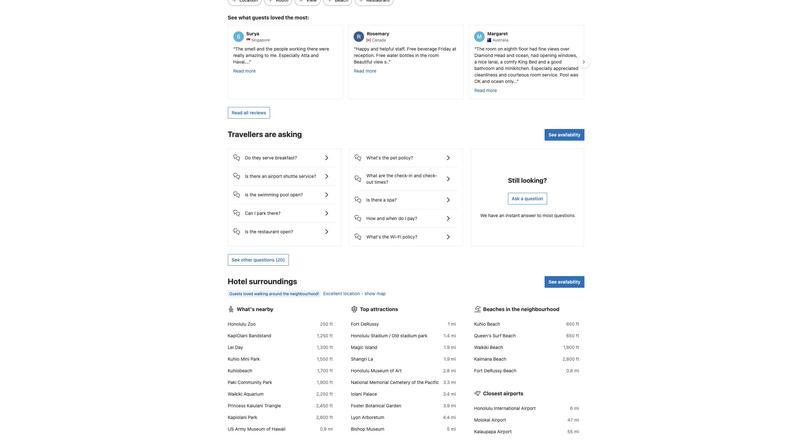 Task type: vqa. For each thing, say whether or not it's contained in the screenshot.
'12 April 2024' option
no



Task type: describe. For each thing, give the bounding box(es) containing it.
mi for honolulu international airport
[[575, 406, 580, 411]]

is the restaurant open?
[[245, 229, 293, 235]]

1.9 mi for magic island
[[444, 345, 456, 350]]

lyon
[[351, 415, 361, 421]]

availability for hotel surroundings
[[558, 279, 581, 285]]

old
[[392, 333, 399, 339]]

cleanliness
[[475, 72, 498, 78]]

iolani palace
[[351, 392, 377, 397]]

is for is there a spa?
[[367, 197, 370, 203]]

paki
[[228, 380, 237, 386]]

more for the room on eighth floor had fine views over diamond head and ocean, had opening windows, a nice lanai, a comfy king bed and a good bathroom and minikitchen. especially appreciated cleanliness and courteous room service. pool was ok and ocean only...
[[487, 88, 497, 93]]

ft for waikiki aquarium
[[330, 392, 333, 397]]

triangle
[[265, 403, 281, 409]]

the inside what are the check-in and check- out times?
[[387, 173, 394, 178]]

over
[[561, 46, 570, 52]]

beach down kaimana beach
[[504, 368, 517, 374]]

australia image
[[488, 38, 492, 42]]

the inside " the smell and the people working there were really amazing to me. especially atta and havai….
[[266, 46, 273, 52]]

0.9 mi
[[320, 427, 333, 432]]

1,550
[[317, 357, 329, 362]]

ft for waikiki beach
[[577, 345, 580, 350]]

was
[[571, 72, 579, 78]]

see availability button for travellers are asking
[[545, 129, 585, 141]]

2 check- from the left
[[423, 173, 438, 178]]

instant
[[506, 213, 520, 218]]

and down lanai,
[[496, 66, 504, 71]]

6 mi
[[571, 406, 580, 411]]

read more for " happy and helpful staff. free beverage friday at reception. free water bottles in the room beautiful view s..
[[354, 68, 377, 74]]

47
[[568, 418, 574, 423]]

what's for what's nearby
[[237, 307, 255, 312]]

ft for lei day
[[330, 345, 333, 350]]

mi for us army museum of hawaii
[[328, 427, 333, 432]]

read for " the smell and the people working there were really amazing to me. especially atta and havai….
[[233, 68, 244, 74]]

community
[[238, 380, 262, 386]]

derussy for fort derussy
[[361, 322, 379, 327]]

what
[[239, 15, 251, 21]]

mi for iolani palace
[[451, 392, 456, 397]]

is the swimming pool open?
[[245, 192, 303, 198]]

hawaii
[[272, 427, 286, 432]]

to inside " the smell and the people working there were really amazing to me. especially atta and havai….
[[265, 53, 269, 58]]

amazing
[[246, 53, 264, 58]]

see other questions (20) button
[[228, 254, 289, 266]]

show
[[365, 291, 376, 297]]

can i park there? button
[[233, 204, 336, 217]]

hotel
[[228, 277, 248, 286]]

more for the smell and the people working there were really amazing to me. especially atta and havai….
[[245, 68, 256, 74]]

an for airport
[[262, 174, 267, 179]]

650 for kuhio beach
[[567, 322, 575, 327]]

3.9 mi
[[444, 403, 456, 409]]

of for 0.9 mi
[[267, 427, 271, 432]]

and inside what are the check-in and check- out times?
[[414, 173, 422, 178]]

hotel surroundings
[[228, 277, 297, 286]]

national
[[351, 380, 369, 386]]

see for see availability button related to travellers are asking
[[549, 132, 557, 138]]

us army museum of hawaii
[[228, 427, 286, 432]]

0 vertical spatial loved
[[271, 15, 284, 21]]

especially inside " the smell and the people working there were really amazing to me. especially atta and havai….
[[279, 53, 300, 58]]

mi for magic island
[[451, 345, 456, 350]]

" for head
[[517, 79, 519, 84]]

and right atta on the left top
[[311, 53, 319, 58]]

1 vertical spatial free
[[377, 53, 386, 58]]

" for " the room on eighth floor had fine views over diamond head and ocean, had opening windows, a nice lanai, a comfy king bed and a good bathroom and minikitchen. especially appreciated cleanliness and courteous room service. pool was ok and ocean only...
[[475, 46, 477, 52]]

see other questions (20)
[[232, 257, 285, 263]]

honolulu for honolulu museum of art
[[351, 368, 370, 374]]

floor
[[519, 46, 529, 52]]

museum right "army" on the left
[[248, 427, 265, 432]]

beverage
[[418, 46, 437, 52]]

1,900
[[317, 380, 329, 386]]

museum for honolulu
[[371, 368, 389, 374]]

mi for national memorial cemetery of the pacific
[[451, 380, 456, 386]]

diamond
[[475, 53, 494, 58]]

beach for waikiki beach
[[490, 345, 504, 350]]

1 check- from the left
[[395, 173, 409, 178]]

ft for kuhiobeach
[[330, 368, 333, 374]]

beach for kaimana beach
[[494, 357, 507, 362]]

room inside " happy and helpful staff. free beverage friday at reception. free water bottles in the room beautiful view s..
[[429, 53, 439, 58]]

kuhio for kuhio mini park
[[228, 357, 240, 362]]

the left pacific
[[417, 380, 424, 386]]

asking
[[278, 130, 302, 139]]

how and when do i pay?
[[367, 216, 418, 221]]

650 ft for kuhio beach
[[567, 322, 580, 327]]

1 vertical spatial had
[[531, 53, 539, 58]]

is there a spa?
[[367, 197, 397, 203]]

2,250 ft
[[317, 392, 333, 397]]

honolulu stadium / old stadium park
[[351, 333, 428, 339]]

the for room
[[477, 46, 485, 52]]

1,250 ft
[[317, 333, 333, 339]]

1,800
[[564, 345, 575, 350]]

1,250
[[317, 333, 329, 339]]

service?
[[299, 174, 317, 179]]

we
[[481, 213, 487, 218]]

a down opening
[[548, 59, 550, 65]]

are for asking
[[265, 130, 277, 139]]

waikiki for waikiki beach
[[475, 345, 489, 350]]

only...
[[506, 79, 517, 84]]

kapiolani bandstand
[[228, 333, 272, 339]]

kalaupapa
[[475, 429, 496, 435]]

1 horizontal spatial free
[[407, 46, 417, 52]]

kuhio mini park
[[228, 357, 260, 362]]

3.4
[[444, 392, 450, 397]]

the right beaches
[[512, 307, 520, 312]]

see availability for hotel surroundings
[[549, 279, 581, 285]]

travellers are asking
[[228, 130, 302, 139]]

iolani
[[351, 392, 362, 397]]

(20)
[[276, 257, 285, 263]]

what's nearby
[[237, 307, 274, 312]]

3.3
[[444, 380, 450, 386]]

mi for lyon arboretum
[[451, 415, 456, 421]]

spa?
[[387, 197, 397, 203]]

beach right surf
[[503, 333, 516, 339]]

location
[[344, 291, 360, 297]]

lanai,
[[489, 59, 500, 65]]

1,900 ft
[[317, 380, 333, 386]]

lei
[[228, 345, 234, 350]]

kuhio beach
[[475, 322, 501, 327]]

ft for queen's surf beach
[[577, 333, 580, 339]]

a right ask
[[521, 196, 524, 201]]

helpful
[[380, 46, 394, 52]]

read left all
[[232, 110, 243, 115]]

1,300 ft
[[317, 345, 333, 350]]

garden
[[386, 403, 402, 409]]

surf
[[493, 333, 502, 339]]

island
[[365, 345, 378, 350]]

kaimana
[[475, 357, 492, 362]]

1 vertical spatial loved
[[244, 292, 253, 297]]

and up ocean
[[499, 72, 507, 78]]

0 vertical spatial questions
[[555, 213, 575, 218]]

what are the check-in and check- out times?
[[367, 173, 438, 185]]

me.
[[270, 53, 278, 58]]

windows,
[[559, 53, 578, 58]]

a down the head
[[501, 59, 503, 65]]

read more button for " the smell and the people working there were really amazing to me. especially atta and havai….
[[233, 68, 256, 74]]

and down singapore
[[257, 46, 265, 52]]

top
[[360, 307, 370, 312]]

reviews
[[250, 110, 266, 115]]

art
[[396, 368, 402, 374]]

availability for travellers are asking
[[558, 132, 581, 138]]

bandstand
[[249, 333, 272, 339]]

ask a question
[[512, 196, 544, 201]]

is for is there an airport shuttle service?
[[245, 174, 249, 179]]

mi for fort derussy
[[451, 322, 456, 327]]

read for " happy and helpful staff. free beverage friday at reception. free water bottles in the room beautiful view s..
[[354, 68, 365, 74]]

pet
[[391, 155, 398, 161]]

head
[[495, 53, 506, 58]]

is there an airport shuttle service?
[[245, 174, 317, 179]]

museum for bishop
[[367, 427, 385, 432]]

" happy and helpful staff. free beverage friday at reception. free water bottles in the room beautiful view s..
[[354, 46, 457, 65]]

1.9 mi for shangri la
[[444, 357, 456, 362]]

what's for what's the pet policy?
[[367, 155, 381, 161]]

bottles
[[400, 53, 415, 58]]

1 horizontal spatial room
[[486, 46, 497, 52]]

5
[[447, 427, 450, 432]]

2 vertical spatial in
[[506, 307, 511, 312]]

the left pet
[[383, 155, 389, 161]]

bishop museum
[[351, 427, 385, 432]]

kaimana beach
[[475, 357, 507, 362]]

beautiful
[[354, 59, 373, 65]]

0 vertical spatial of
[[390, 368, 394, 374]]

eighth
[[505, 46, 518, 52]]

ft for kapiolani park
[[330, 415, 333, 421]]

in inside what are the check-in and check- out times?
[[409, 173, 413, 178]]

the right around
[[283, 292, 289, 297]]

times?
[[375, 179, 389, 185]]

2,450 ft
[[316, 403, 333, 409]]

honolulu for honolulu stadium / old stadium park
[[351, 333, 370, 339]]

guests
[[252, 15, 269, 21]]

nice
[[479, 59, 487, 65]]

" for " the smell and the people working there were really amazing to me. especially atta and havai….
[[233, 46, 236, 52]]



Task type: locate. For each thing, give the bounding box(es) containing it.
more down ocean
[[487, 88, 497, 93]]

stadium
[[371, 333, 388, 339]]

1 vertical spatial availability
[[558, 279, 581, 285]]

breakfast?
[[275, 155, 297, 161]]

2 the from the left
[[477, 46, 485, 52]]

park inside can i park there? button
[[257, 211, 266, 216]]

2,800 ft for kapiolani park
[[316, 415, 333, 421]]

0 horizontal spatial derussy
[[361, 322, 379, 327]]

guests loved walking around the neighbourhood!
[[230, 292, 319, 297]]

1 vertical spatial an
[[500, 213, 505, 218]]

read all reviews
[[232, 110, 266, 115]]

ft for paki community park
[[330, 380, 333, 386]]

0 horizontal spatial i
[[255, 211, 256, 216]]

0 horizontal spatial to
[[265, 53, 269, 58]]

i inside button
[[255, 211, 256, 216]]

especially
[[279, 53, 300, 58], [532, 66, 553, 71]]

mi down 1.4 mi
[[451, 345, 456, 350]]

2 1.9 mi from the top
[[444, 357, 456, 362]]

0 horizontal spatial room
[[429, 53, 439, 58]]

of left art
[[390, 368, 394, 374]]

what's the wi-fi policy? button
[[355, 228, 458, 241]]

open? right 'pool'
[[290, 192, 303, 198]]

see availability for travellers are asking
[[549, 132, 581, 138]]

0 horizontal spatial more
[[245, 68, 256, 74]]

and down the canada
[[371, 46, 379, 52]]

0 horizontal spatial park
[[257, 211, 266, 216]]

1 1.9 mi from the top
[[444, 345, 456, 350]]

read for " the room on eighth floor had fine views over diamond head and ocean, had opening windows, a nice lanai, a comfy king bed and a good bathroom and minikitchen. especially appreciated cleanliness and courteous room service. pool was ok and ocean only...
[[475, 88, 486, 93]]

what's
[[367, 155, 381, 161], [367, 234, 381, 240], [237, 307, 255, 312]]

i right the do
[[405, 216, 407, 221]]

" inside " the room on eighth floor had fine views over diamond head and ocean, had opening windows, a nice lanai, a comfy king bed and a good bathroom and minikitchen. especially appreciated cleanliness and courteous room service. pool was ok and ocean only...
[[475, 46, 477, 52]]

1 horizontal spatial in
[[416, 53, 419, 58]]

0 vertical spatial derussy
[[361, 322, 379, 327]]

0 vertical spatial an
[[262, 174, 267, 179]]

0 horizontal spatial read more button
[[233, 68, 256, 74]]

beach up queen's surf beach
[[488, 322, 501, 327]]

what's for what's the wi-fi policy?
[[367, 234, 381, 240]]

0 vertical spatial 2,800 ft
[[563, 357, 580, 362]]

read more down beautiful
[[354, 68, 377, 74]]

0 vertical spatial open?
[[290, 192, 303, 198]]

1 vertical spatial questions
[[254, 257, 275, 263]]

most
[[543, 213, 554, 218]]

0 horizontal spatial fort
[[351, 322, 360, 327]]

mi for fort derussy beach
[[575, 368, 580, 374]]

opening
[[540, 53, 557, 58]]

the left restaurant
[[250, 229, 257, 235]]

0 vertical spatial fort
[[351, 322, 360, 327]]

1 650 ft from the top
[[567, 322, 580, 327]]

the down beverage in the right of the page
[[421, 53, 427, 58]]

1 horizontal spatial "
[[354, 46, 356, 52]]

are for the
[[379, 173, 386, 178]]

honolulu up magic
[[351, 333, 370, 339]]

kuhio for kuhio beach
[[475, 322, 486, 327]]

there left spa?
[[371, 197, 382, 203]]

read more for " the smell and the people working there were really amazing to me. especially atta and havai….
[[233, 68, 256, 74]]

beach up fort derussy beach
[[494, 357, 507, 362]]

there
[[307, 46, 318, 52], [250, 174, 261, 179], [371, 197, 382, 203]]

room down beverage in the right of the page
[[429, 53, 439, 58]]

read down ok
[[475, 88, 486, 93]]

a left nice
[[475, 59, 477, 65]]

" up the "reception."
[[354, 46, 356, 52]]

1 vertical spatial of
[[412, 380, 416, 386]]

canada image
[[367, 38, 371, 42]]

" inside " happy and helpful staff. free beverage friday at reception. free water bottles in the room beautiful view s..
[[354, 46, 356, 52]]

is the restaurant open? button
[[233, 223, 336, 236]]

open? inside button
[[290, 192, 303, 198]]

what are the check-in and check- out times? button
[[355, 167, 458, 186]]

650 ft for queen's surf beach
[[567, 333, 580, 339]]

2 see availability from the top
[[549, 279, 581, 285]]

mi right 2.8
[[451, 368, 456, 374]]

paki community park
[[228, 380, 272, 386]]

surya
[[246, 31, 259, 36]]

an right have
[[500, 213, 505, 218]]

honolulu up molokai
[[475, 406, 493, 411]]

mi for honolulu museum of art
[[451, 368, 456, 374]]

mi up 2.8 mi
[[451, 357, 456, 362]]

check-
[[395, 173, 409, 178], [423, 173, 438, 178]]

2 availability from the top
[[558, 279, 581, 285]]

there inside " the smell and the people working there were really amazing to me. especially atta and havai….
[[307, 46, 318, 52]]

museum down arboretum
[[367, 427, 385, 432]]

1 see availability button from the top
[[545, 129, 585, 141]]

free up bottles
[[407, 46, 417, 52]]

mi for kalaupapa airport
[[575, 429, 580, 435]]

open?
[[290, 192, 303, 198], [281, 229, 293, 235]]

0 vertical spatial airport
[[522, 406, 536, 411]]

see for see other questions (20) button
[[232, 257, 240, 263]]

1 vertical spatial park
[[419, 333, 428, 339]]

honolulu for honolulu international airport
[[475, 406, 493, 411]]

open? right restaurant
[[281, 229, 293, 235]]

when
[[386, 216, 398, 221]]

lyon arboretum
[[351, 415, 385, 421]]

0 vertical spatial waikiki
[[475, 345, 489, 350]]

check- down what's the pet policy? button
[[423, 173, 438, 178]]

there down "they"
[[250, 174, 261, 179]]

park right stadium
[[419, 333, 428, 339]]

see for hotel surroundings see availability button
[[549, 279, 557, 285]]

ft for kapiolani bandstand
[[330, 333, 333, 339]]

1 vertical spatial are
[[379, 173, 386, 178]]

0 vertical spatial especially
[[279, 53, 300, 58]]

the left most:
[[286, 15, 294, 21]]

2 horizontal spatial "
[[517, 79, 519, 84]]

ft
[[330, 322, 333, 327], [577, 322, 580, 327], [330, 333, 333, 339], [577, 333, 580, 339], [330, 345, 333, 350], [577, 345, 580, 350], [330, 357, 333, 362], [577, 357, 580, 362], [330, 368, 333, 374], [330, 380, 333, 386], [330, 392, 333, 397], [330, 403, 333, 409], [330, 415, 333, 421]]

airport for kalaupapa airport
[[498, 429, 512, 435]]

the up really
[[236, 46, 244, 52]]

2 vertical spatial airport
[[498, 429, 512, 435]]

are up the times? on the top left of the page
[[379, 173, 386, 178]]

honolulu
[[228, 322, 247, 327], [351, 333, 370, 339], [351, 368, 370, 374], [475, 406, 493, 411]]

0 vertical spatial to
[[265, 53, 269, 58]]

1 horizontal spatial 2,800
[[563, 357, 575, 362]]

day
[[235, 345, 243, 350]]

the up the times? on the top left of the page
[[387, 173, 394, 178]]

0 horizontal spatial check-
[[395, 173, 409, 178]]

see inside button
[[232, 257, 240, 263]]

4.4
[[443, 415, 450, 421]]

the inside " happy and helpful staff. free beverage friday at reception. free water bottles in the room beautiful view s..
[[421, 53, 427, 58]]

singapore image
[[246, 38, 250, 42]]

foster
[[351, 403, 365, 409]]

honolulu for honolulu zoo
[[228, 322, 247, 327]]

ft for honolulu zoo
[[330, 322, 333, 327]]

kuhio up queen's on the bottom of page
[[475, 322, 486, 327]]

read more down 'havai….'
[[233, 68, 256, 74]]

0 vertical spatial had
[[530, 46, 538, 52]]

molokai
[[475, 418, 491, 423]]

0 horizontal spatial there
[[250, 174, 261, 179]]

swimming
[[258, 192, 279, 198]]

kapiolani
[[228, 415, 247, 421]]

2 650 ft from the top
[[567, 333, 580, 339]]

excellent
[[324, 291, 342, 297]]

is down do
[[245, 174, 249, 179]]

ft for princess kaiulani triangle
[[330, 403, 333, 409]]

read more button
[[233, 68, 256, 74], [354, 68, 377, 74], [475, 87, 497, 94]]

derussy for fort derussy beach
[[484, 368, 503, 374]]

0 vertical spatial see availability button
[[545, 129, 585, 141]]

is the swimming pool open? button
[[233, 186, 336, 199]]

2 vertical spatial what's
[[237, 307, 255, 312]]

0 horizontal spatial waikiki
[[228, 392, 243, 397]]

is for is the swimming pool open?
[[245, 192, 249, 198]]

1 horizontal spatial the
[[477, 46, 485, 52]]

0 vertical spatial there
[[307, 46, 318, 52]]

1 horizontal spatial i
[[405, 216, 407, 221]]

the
[[236, 46, 244, 52], [477, 46, 485, 52]]

staff.
[[396, 46, 406, 52]]

0 horizontal spatial of
[[267, 427, 271, 432]]

1 horizontal spatial loved
[[271, 15, 284, 21]]

1 horizontal spatial there
[[307, 46, 318, 52]]

the inside button
[[250, 192, 257, 198]]

is down out
[[367, 197, 370, 203]]

" down 'water'
[[389, 59, 391, 65]]

2,800 down 2,450
[[316, 415, 329, 421]]

mi for foster botanical garden
[[451, 403, 456, 409]]

1 vertical spatial in
[[409, 173, 413, 178]]

loved
[[271, 15, 284, 21], [244, 292, 253, 297]]

park right mini
[[251, 357, 260, 362]]

lei day
[[228, 345, 243, 350]]

2 vertical spatial room
[[531, 72, 541, 78]]

0 horizontal spatial free
[[377, 53, 386, 58]]

1 the from the left
[[236, 46, 244, 52]]

1 vertical spatial what's
[[367, 234, 381, 240]]

1 horizontal spatial to
[[538, 213, 542, 218]]

2 1.9 from the top
[[444, 357, 450, 362]]

1 horizontal spatial derussy
[[484, 368, 503, 374]]

is up can
[[245, 192, 249, 198]]

" for to
[[249, 59, 251, 65]]

mi right 0.8
[[575, 368, 580, 374]]

2 horizontal spatial room
[[531, 72, 541, 78]]

smell
[[245, 46, 256, 52]]

1.4
[[444, 333, 450, 339]]

0 vertical spatial policy?
[[399, 155, 413, 161]]

mi right 55
[[575, 429, 580, 435]]

had left fine
[[530, 46, 538, 52]]

and inside " happy and helpful staff. free beverage friday at reception. free water bottles in the room beautiful view s..
[[371, 46, 379, 52]]

2 horizontal spatial "
[[475, 46, 477, 52]]

and down opening
[[539, 59, 547, 65]]

i right can
[[255, 211, 256, 216]]

2,800 ft for kaimana beach
[[563, 357, 580, 362]]

" for " happy and helpful staff. free beverage friday at reception. free water bottles in the room beautiful view s..
[[354, 46, 356, 52]]

mi right 3.9
[[451, 403, 456, 409]]

0 vertical spatial what's
[[367, 155, 381, 161]]

0 vertical spatial 650 ft
[[567, 322, 580, 327]]

room down bed
[[531, 72, 541, 78]]

beach down surf
[[490, 345, 504, 350]]

2,800 ft down 1,800 ft
[[563, 357, 580, 362]]

havai….
[[233, 59, 249, 65]]

ft for kuhio beach
[[577, 322, 580, 327]]

1 horizontal spatial read more button
[[354, 68, 377, 74]]

airport for molokai airport
[[492, 418, 507, 423]]

1 horizontal spatial of
[[390, 368, 394, 374]]

read more button for " happy and helpful staff. free beverage friday at reception. free water bottles in the room beautiful view s..
[[354, 68, 377, 74]]

2 " from the left
[[354, 46, 356, 52]]

55 mi
[[568, 429, 580, 435]]

fort for fort derussy
[[351, 322, 360, 327]]

are left asking
[[265, 130, 277, 139]]

waikiki for waikiki aquarium
[[228, 392, 243, 397]]

1.9 for island
[[444, 345, 450, 350]]

2 horizontal spatial read more button
[[475, 87, 497, 94]]

the inside " the smell and the people working there were really amazing to me. especially atta and havai….
[[236, 46, 244, 52]]

of for 3.3 mi
[[412, 380, 416, 386]]

check- down pet
[[395, 173, 409, 178]]

what's up what on the top
[[367, 155, 381, 161]]

questions inside button
[[254, 257, 275, 263]]

is inside button
[[245, 192, 249, 198]]

see availability
[[549, 132, 581, 138], [549, 279, 581, 285]]

ok
[[475, 79, 481, 84]]

1 vertical spatial 2,800
[[316, 415, 329, 421]]

kuhio left mini
[[228, 357, 240, 362]]

read more button for " the room on eighth floor had fine views over diamond head and ocean, had opening windows, a nice lanai, a comfy king bed and a good bathroom and minikitchen. especially appreciated cleanliness and courteous room service. pool was ok and ocean only...
[[475, 87, 497, 94]]

and up comfy
[[507, 53, 515, 58]]

2 vertical spatial there
[[371, 197, 382, 203]]

0 vertical spatial 1.9
[[444, 345, 450, 350]]

1 horizontal spatial kuhio
[[475, 322, 486, 327]]

are inside what are the check-in and check- out times?
[[379, 173, 386, 178]]

beach for kuhio beach
[[488, 322, 501, 327]]

in down what's the pet policy? button
[[409, 173, 413, 178]]

mi right 6
[[575, 406, 580, 411]]

especially inside " the room on eighth floor had fine views over diamond head and ocean, had opening windows, a nice lanai, a comfy king bed and a good bathroom and minikitchen. especially appreciated cleanliness and courteous room service. pool was ok and ocean only...
[[532, 66, 553, 71]]

1.9 down 1.4
[[444, 345, 450, 350]]

the up diamond at the right top
[[477, 46, 485, 52]]

" inside " the smell and the people working there were really amazing to me. especially atta and havai….
[[233, 46, 236, 52]]

1 horizontal spatial more
[[366, 68, 377, 74]]

0 horizontal spatial are
[[265, 130, 277, 139]]

1 vertical spatial waikiki
[[228, 392, 243, 397]]

derussy down kaimana beach
[[484, 368, 503, 374]]

bathroom
[[475, 66, 495, 71]]

beach
[[488, 322, 501, 327], [503, 333, 516, 339], [490, 345, 504, 350], [494, 357, 507, 362], [504, 368, 517, 374]]

0 vertical spatial see availability
[[549, 132, 581, 138]]

park
[[251, 357, 260, 362], [263, 380, 272, 386], [248, 415, 258, 421]]

read more button down ok
[[475, 87, 497, 94]]

2 vertical spatial park
[[248, 415, 258, 421]]

fi
[[398, 234, 402, 240]]

beaches
[[484, 307, 505, 312]]

open? inside button
[[281, 229, 293, 235]]

2,800 for beach
[[563, 357, 575, 362]]

0 vertical spatial availability
[[558, 132, 581, 138]]

1 1.9 from the top
[[444, 345, 450, 350]]

mi for honolulu stadium / old stadium park
[[451, 333, 456, 339]]

the left wi-
[[383, 234, 389, 240]]

1 vertical spatial 650 ft
[[567, 333, 580, 339]]

1 horizontal spatial are
[[379, 173, 386, 178]]

0 horizontal spatial read more
[[233, 68, 256, 74]]

to left me.
[[265, 53, 269, 58]]

1 horizontal spatial read more
[[354, 68, 377, 74]]

beaches in the neighbourhood
[[484, 307, 560, 312]]

2,800 for park
[[316, 415, 329, 421]]

still looking?
[[509, 177, 547, 184]]

an
[[262, 174, 267, 179], [500, 213, 505, 218]]

airport up kalaupapa airport
[[492, 418, 507, 423]]

i inside button
[[405, 216, 407, 221]]

fort up magic
[[351, 322, 360, 327]]

derussy up stadium at the left of page
[[361, 322, 379, 327]]

magic
[[351, 345, 364, 350]]

1 vertical spatial fort
[[475, 368, 483, 374]]

1,700 ft
[[318, 368, 333, 374]]

see what guests loved the most:
[[228, 15, 309, 21]]

0 horizontal spatial the
[[236, 46, 244, 52]]

friday
[[439, 46, 452, 52]]

1.9 for la
[[444, 357, 450, 362]]

0 horizontal spatial 2,800 ft
[[316, 415, 333, 421]]

3 " from the left
[[475, 46, 477, 52]]

working
[[290, 46, 306, 52]]

honolulu international airport
[[475, 406, 536, 411]]

how and when do i pay? button
[[355, 210, 458, 223]]

there for is there an airport shuttle service?
[[250, 174, 261, 179]]

1 vertical spatial policy?
[[403, 234, 418, 240]]

mi right 3.3
[[451, 380, 456, 386]]

read more for " the room on eighth floor had fine views over diamond head and ocean, had opening windows, a nice lanai, a comfy king bed and a good bathroom and minikitchen. especially appreciated cleanliness and courteous room service. pool was ok and ocean only...
[[475, 88, 497, 93]]

1 see availability from the top
[[549, 132, 581, 138]]

park for kuhio mini park
[[251, 357, 260, 362]]

an inside button
[[262, 174, 267, 179]]

questions
[[555, 213, 575, 218], [254, 257, 275, 263]]

honolulu up kapiolani
[[228, 322, 247, 327]]

the for smell
[[236, 46, 244, 52]]

mi right 4.4
[[451, 415, 456, 421]]

botanical
[[366, 403, 385, 409]]

0 vertical spatial 2,800
[[563, 357, 575, 362]]

0 horizontal spatial 2,800
[[316, 415, 329, 421]]

especially up service.
[[532, 66, 553, 71]]

650 for queen's surf beach
[[567, 333, 575, 339]]

king
[[519, 59, 528, 65]]

" for water
[[389, 59, 391, 65]]

room down 'australia' image
[[486, 46, 497, 52]]

in inside " happy and helpful staff. free beverage friday at reception. free water bottles in the room beautiful view s..
[[416, 53, 419, 58]]

they
[[252, 155, 261, 161]]

is for is the restaurant open?
[[245, 229, 249, 235]]

mi right 47
[[575, 418, 580, 423]]

ft for kaimana beach
[[577, 357, 580, 362]]

more for happy and helpful staff. free beverage friday at reception. free water bottles in the room beautiful view s..
[[366, 68, 377, 74]]

do
[[399, 216, 404, 221]]

singapore
[[252, 38, 270, 42]]

1 horizontal spatial park
[[419, 333, 428, 339]]

park for paki community park
[[263, 380, 272, 386]]

in right bottles
[[416, 53, 419, 58]]

atta
[[301, 53, 310, 58]]

2 650 from the top
[[567, 333, 575, 339]]

mi for molokai airport
[[575, 418, 580, 423]]

the up me.
[[266, 46, 273, 52]]

2 horizontal spatial there
[[371, 197, 382, 203]]

an for instant
[[500, 213, 505, 218]]

a left spa?
[[384, 197, 386, 203]]

courteous
[[508, 72, 529, 78]]

there for is there a spa?
[[371, 197, 382, 203]]

0.8 mi
[[567, 368, 580, 374]]

1 horizontal spatial fort
[[475, 368, 483, 374]]

and right the "how"
[[377, 216, 385, 221]]

1 vertical spatial airport
[[492, 418, 507, 423]]

museum up memorial
[[371, 368, 389, 374]]

park right the community
[[263, 380, 272, 386]]

2 see availability button from the top
[[545, 276, 585, 288]]

ocean
[[492, 79, 504, 84]]

wi-
[[391, 234, 398, 240]]

waikiki up princess
[[228, 392, 243, 397]]

1 650 from the top
[[567, 322, 575, 327]]

kuhio
[[475, 322, 486, 327], [228, 357, 240, 362]]

the left swimming
[[250, 192, 257, 198]]

2,250
[[317, 392, 329, 397]]

and down the cleanliness on the right of page
[[483, 79, 490, 84]]

arboretum
[[362, 415, 385, 421]]

0 vertical spatial are
[[265, 130, 277, 139]]

1 vertical spatial see availability button
[[545, 276, 585, 288]]

mi right 5 at the right bottom of page
[[451, 427, 456, 432]]

0.8
[[567, 368, 574, 374]]

2 horizontal spatial in
[[506, 307, 511, 312]]

fort down kaimana on the bottom
[[475, 368, 483, 374]]

policy? right fi
[[403, 234, 418, 240]]

1 vertical spatial to
[[538, 213, 542, 218]]

what's the pet policy? button
[[355, 149, 458, 162]]

in right beaches
[[506, 307, 511, 312]]

read down 'havai….'
[[233, 68, 244, 74]]

0 horizontal spatial kuhio
[[228, 357, 240, 362]]

the inside " the room on eighth floor had fine views over diamond head and ocean, had opening windows, a nice lanai, a comfy king bed and a good bathroom and minikitchen. especially appreciated cleanliness and courteous room service. pool was ok and ocean only...
[[477, 46, 485, 52]]

1 availability from the top
[[558, 132, 581, 138]]

2 horizontal spatial more
[[487, 88, 497, 93]]

fort for fort derussy beach
[[475, 368, 483, 374]]

1 vertical spatial kuhio
[[228, 357, 240, 362]]

what
[[367, 173, 378, 178]]

2 horizontal spatial read more
[[475, 88, 497, 93]]

mi for shangri la
[[451, 357, 456, 362]]

2.8 mi
[[444, 368, 456, 374]]

policy? right pet
[[399, 155, 413, 161]]

see availability button for hotel surroundings
[[545, 276, 585, 288]]

0 vertical spatial park
[[251, 357, 260, 362]]

guests
[[230, 292, 242, 297]]

mi for bishop museum
[[451, 427, 456, 432]]

ask a question button
[[508, 193, 548, 205]]

ft for kuhio mini park
[[330, 357, 333, 362]]

0 vertical spatial kuhio
[[475, 322, 486, 327]]

waikiki down queen's on the bottom of page
[[475, 345, 489, 350]]

2 vertical spatial of
[[267, 427, 271, 432]]

aquarium
[[244, 392, 264, 397]]

1 " from the left
[[233, 46, 236, 52]]

1 vertical spatial park
[[263, 380, 272, 386]]

mi right 3.4
[[451, 392, 456, 397]]

0 horizontal spatial "
[[233, 46, 236, 52]]

museum
[[371, 368, 389, 374], [248, 427, 265, 432], [367, 427, 385, 432]]

more down view
[[366, 68, 377, 74]]

read more down ok
[[475, 88, 497, 93]]

0 vertical spatial 1.9 mi
[[444, 345, 456, 350]]

1 vertical spatial 1.9
[[444, 357, 450, 362]]

an left the airport
[[262, 174, 267, 179]]

this is a carousel with rotating slides. it displays featured reviews of the property. use next and previous buttons to navigate. region
[[223, 22, 590, 102]]

0 vertical spatial room
[[486, 46, 497, 52]]

mini
[[241, 357, 250, 362]]

good
[[551, 59, 562, 65]]

2,450
[[316, 403, 329, 409]]

1 horizontal spatial especially
[[532, 66, 553, 71]]



